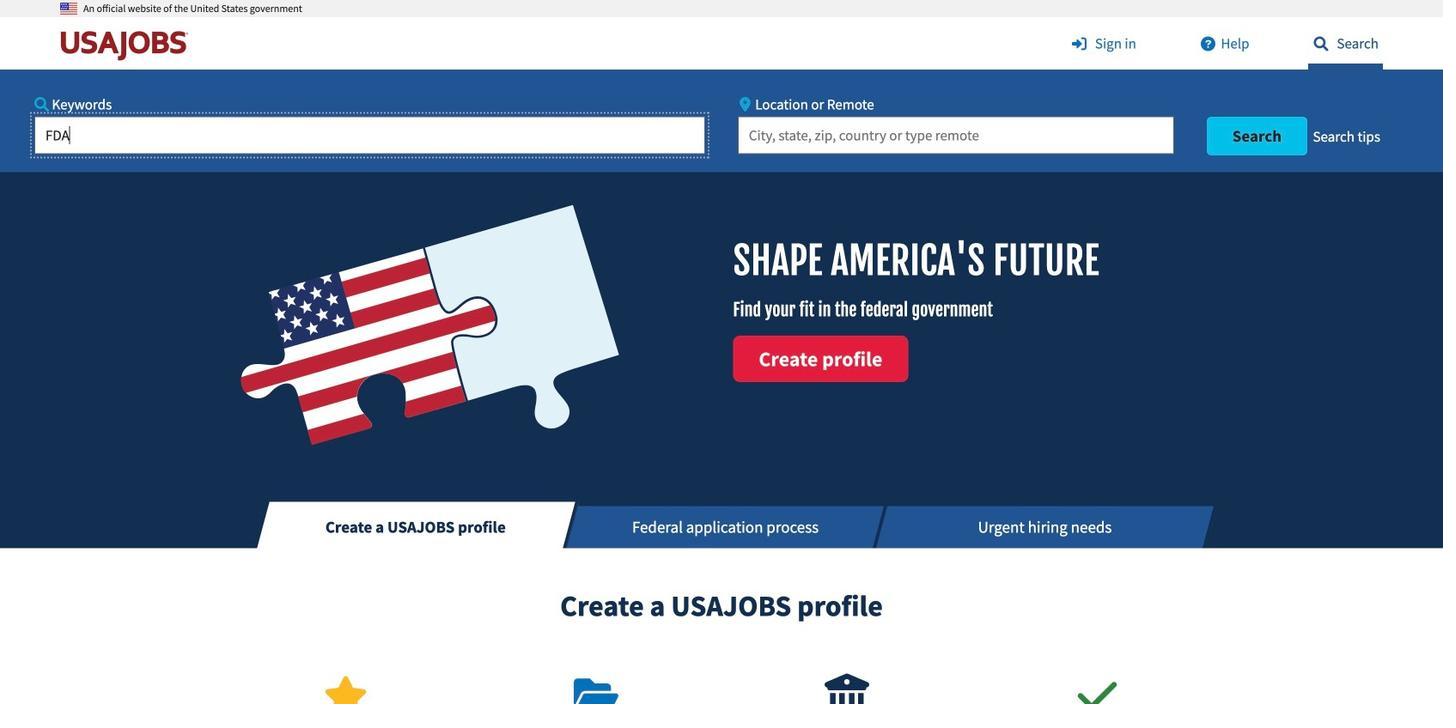Task type: locate. For each thing, give the bounding box(es) containing it.
usajobs logo image
[[60, 30, 196, 61]]

main content
[[0, 172, 1444, 705]]

u.s. flag image
[[60, 0, 77, 17]]

Job title, dept., agency, series or occupation text field
[[34, 116, 706, 154]]

header element
[[0, 0, 1444, 172]]

job search image
[[1309, 37, 1335, 51]]

main navigation element
[[0, 17, 1444, 172]]



Task type: describe. For each thing, give the bounding box(es) containing it.
City, state, zip, country or type remote text field
[[738, 116, 1175, 154]]

puzzle pieces image
[[232, 198, 627, 459]]

help image
[[1196, 37, 1221, 51]]



Task type: vqa. For each thing, say whether or not it's contained in the screenshot.
the Help icon at the right of page
yes



